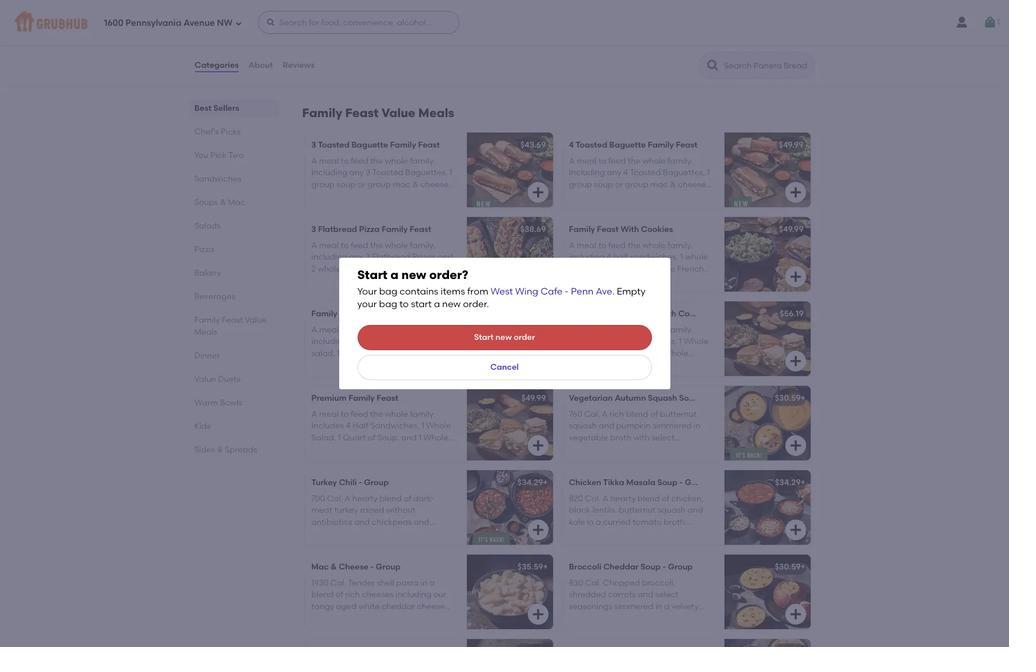 Task type: locate. For each thing, give the bounding box(es) containing it.
contains down our
[[415, 614, 450, 624]]

soup up broccoli,
[[641, 563, 661, 573]]

feed for premium family feast
[[351, 410, 368, 420]]

1 vertical spatial includes
[[311, 422, 344, 431]]

mac inside a meal to feed the whole family. including any 4 toasted baguettes, 1 group soup or group mac & cheese, and 1 whole salad. serves 4-6.
[[650, 180, 668, 190]]

turkey
[[311, 478, 337, 488]]

6. inside a meal to feed the whole family. includes 4 half sandwiches, 1 whole salad, 1 quart of soup, and 1 whole french baguette. serves 4-6.
[[416, 445, 422, 455]]

2 vertical spatial $49.99
[[521, 394, 546, 404]]

of left rich
[[336, 591, 343, 601]]

mac down 3 toasted baguette family feast at top left
[[393, 180, 411, 190]]

including up baguette
[[569, 253, 605, 262]]

nw
[[217, 18, 233, 28]]

family down 'beverages'
[[194, 316, 220, 325]]

wheat, down the tangy
[[311, 626, 340, 636]]

1 horizontal spatial flatbread
[[372, 253, 410, 262]]

2 or from the left
[[615, 180, 623, 190]]

a meal to feed the whole family, including 4 half sandwiches, 1 whole salad, 1 group soup, 1 whole french baguette and 4 chocolate chipper cookies. serves 4-6.
[[569, 241, 708, 297]]

start for start new order
[[474, 333, 494, 343]]

family, up the pizzas
[[410, 241, 435, 251]]

sandwiches, for 1
[[630, 253, 678, 262]]

2 including from the left
[[569, 168, 605, 178]]

$49.99
[[779, 140, 803, 150], [779, 225, 803, 234], [521, 394, 546, 404]]

1 horizontal spatial in
[[655, 602, 662, 612]]

half up baguette.
[[352, 422, 368, 431]]

0 vertical spatial sandwiches,
[[628, 337, 677, 347]]

2 horizontal spatial of
[[625, 349, 633, 359]]

2 $30.59 + from the top
[[775, 563, 805, 573]]

0 horizontal spatial wheat,
[[311, 626, 340, 636]]

carrots
[[608, 591, 636, 601]]

organic
[[598, 31, 630, 40]]

blend
[[311, 591, 334, 601]]

french inside a meal to feed the whole family, including 4 half sandwiches, 1 whole salad, 1 group soup, 1 whole french baguette and 4 chocolate chipper cookies. serves 4-6.
[[677, 264, 704, 274]]

$49.99 for a meal to feed the whole family. including any 4 toasted baguettes, 1 group soup or group mac & cheese, and 1 whole salad. serves 4-6.
[[779, 140, 803, 150]]

1 none from the left
[[351, 42, 371, 52]]

including down 3 toasted baguette family feast at top left
[[311, 168, 347, 178]]

salads.
[[343, 264, 370, 274]]

1 mac from the left
[[393, 180, 411, 190]]

mac inside the a meal to feed the whole family. including any 3 toasted baguettes, 1 group soup or group mac & cheese, and 1 whole salad. serves 4-6.
[[393, 180, 411, 190]]

tangy
[[311, 602, 334, 612]]

4
[[569, 140, 574, 150], [623, 168, 628, 178], [607, 253, 611, 262], [625, 276, 629, 286], [349, 337, 354, 347], [603, 337, 608, 347], [655, 361, 660, 370], [346, 422, 351, 431]]

your
[[357, 286, 377, 297]]

& for soups & mac
[[220, 198, 226, 208]]

2 wheat, from the left
[[646, 626, 674, 636]]

to for a meal to feed the whole family. including any 3 toasted baguettes, 1 group soup or group mac & cheese, and 1 whole salad. serves 4-6.
[[341, 156, 349, 166]]

any inside a meal to feed the whole family, including any 3 flatbread pizzas and 2 whole salads. serves 4-6.
[[349, 253, 364, 262]]

new up the contains at left
[[401, 268, 426, 282]]

meal up baguette
[[577, 241, 596, 251]]

wheat, left milk
[[646, 626, 674, 636]]

1 horizontal spatial includes
[[569, 337, 602, 347]]

2 baguettes, from the left
[[663, 168, 705, 178]]

1 vertical spatial salad,
[[311, 433, 336, 443]]

mac inside tab
[[228, 198, 245, 208]]

soup inside 'a meal to feed the whole family, including 4 half sandwiches, 1 whole salad, 1 group soup and 1 whole french baguette. serves 4-6.'
[[367, 349, 386, 359]]

2 salad. from the left
[[616, 191, 640, 201]]

1 sauce. from the left
[[311, 614, 337, 624]]

soup right masala
[[657, 478, 678, 488]]

2 vertical spatial premium
[[311, 394, 347, 404]]

meal inside a meal to feed the whole family, including 4 half sandwiches, 1 whole salad, 1 group soup, 1 whole french baguette and 4 chocolate chipper cookies. serves 4-6.
[[577, 241, 596, 251]]

to up salads. on the left of the page
[[341, 241, 349, 251]]

family inside family feast value meals
[[194, 316, 220, 325]]

0 horizontal spatial quart
[[343, 433, 366, 443]]

feed for family feast with cookies
[[608, 241, 626, 251]]

the down your
[[370, 326, 383, 335]]

french up 'chippers.'
[[569, 361, 596, 370]]

& inside tab
[[217, 446, 223, 455]]

2 bag from the top
[[379, 299, 397, 310]]

in inside 1930 cal. tender shell pasta in a blend of rich cheeses including our tangy aged white cheddar cheese sauce. serves 4. allergens: contains wheat, milk, egg
[[421, 579, 427, 589]]

soup for 4
[[594, 180, 613, 190]]

0 horizontal spatial cheese
[[417, 602, 445, 612]]

salad, up 'chippers.'
[[569, 349, 594, 359]]

meals inside family feast value meals
[[194, 328, 217, 337]]

none for organic
[[609, 42, 629, 52]]

1 horizontal spatial start
[[474, 333, 494, 343]]

2 vertical spatial new
[[496, 333, 512, 343]]

cal. inside 830 cal. chopped broccoli, shredded carrots and select seasonings simmered in a velvety smooth cheese sauce.  serves 4. allergens: contains wheat, milk
[[585, 579, 601, 589]]

value duets tab
[[194, 374, 275, 386]]

0 vertical spatial new
[[401, 268, 426, 282]]

meal for a meal to feed the whole family. including any 4 toasted baguettes, 1 group soup or group mac & cheese, and 1 whole salad. serves 4-6.
[[577, 156, 596, 166]]

feed down 3 toasted baguette family feast at top left
[[351, 156, 368, 166]]

4 inside a meal to feed the whole family. including any 4 toasted baguettes, 1 group soup or group mac & cheese, and 1 whole salad. serves 4-6.
[[623, 168, 628, 178]]

feed down "3 flatbread pizza family feast"
[[351, 241, 368, 251]]

cal. right the 1930
[[330, 579, 346, 589]]

soup for squash
[[679, 394, 699, 404]]

the down premium family feast
[[370, 410, 383, 420]]

1 vertical spatial half
[[356, 337, 371, 347]]

0 horizontal spatial cookies
[[641, 225, 673, 234]]

allergens:
[[311, 42, 349, 52], [569, 42, 607, 52], [375, 614, 413, 624], [569, 626, 607, 636]]

sauce. inside 830 cal. chopped broccoli, shredded carrots and select seasonings simmered in a velvety smooth cheese sauce.  serves 4. allergens: contains wheat, milk
[[630, 614, 656, 624]]

contains down simmered
[[609, 626, 644, 636]]

0 vertical spatial contains
[[415, 614, 450, 624]]

wheat, inside 830 cal. chopped broccoli, shredded carrots and select seasonings simmered in a velvety smooth cheese sauce.  serves 4. allergens: contains wheat, milk
[[646, 626, 674, 636]]

sandwiches, for 1
[[628, 337, 677, 347]]

0 vertical spatial half
[[610, 337, 626, 347]]

family
[[302, 106, 342, 120], [390, 140, 416, 150], [648, 140, 674, 150], [382, 225, 408, 234], [569, 225, 595, 234], [311, 309, 337, 319], [606, 309, 632, 319], [194, 316, 220, 325], [349, 394, 375, 404]]

a
[[390, 268, 399, 282], [434, 299, 440, 310], [429, 579, 435, 589], [664, 602, 670, 612]]

baguette up a meal to feed the whole family. including any 4 toasted baguettes, 1 group soup or group mac & cheese, and 1 whole salad. serves 4-6.
[[609, 140, 646, 150]]

a inside the a meal to feed the whole family. including any 3 toasted baguettes, 1 group soup or group mac & cheese, and 1 whole salad. serves 4-6.
[[311, 156, 317, 166]]

sandwiches,
[[628, 337, 677, 347], [370, 422, 419, 431]]

0 vertical spatial $30.59 +
[[775, 394, 805, 404]]

the for 3 toasted baguette family feast
[[370, 156, 383, 166]]

your bag contains items from west wing cafe - penn ave .
[[357, 286, 615, 297]]

to inside the a meal to feed the whole family. including any 3 toasted baguettes, 1 group soup or group mac & cheese, and 1 whole salad. serves 4-6.
[[341, 156, 349, 166]]

1 horizontal spatial $34.29
[[775, 478, 801, 488]]

svg image for premium family feast with cookies
[[789, 355, 802, 368]]

1 horizontal spatial meals
[[418, 106, 454, 120]]

+ for broccoli cheddar soup - group
[[801, 563, 805, 573]]

includes for french
[[311, 422, 344, 431]]

0 horizontal spatial meals
[[194, 328, 217, 337]]

quart for baguette,
[[600, 349, 623, 359]]

0 horizontal spatial soup
[[337, 180, 356, 190]]

a inside 830 cal. chopped broccoli, shredded carrots and select seasonings simmered in a velvety smooth cheese sauce.  serves 4. allergens: contains wheat, milk
[[664, 602, 670, 612]]

$38.69
[[520, 225, 546, 234]]

including up 2
[[311, 253, 347, 262]]

half
[[610, 337, 626, 347], [352, 422, 368, 431]]

in down the select at the bottom right of page
[[655, 602, 662, 612]]

cheese
[[417, 602, 445, 612], [600, 614, 628, 624]]

1 horizontal spatial mac
[[311, 563, 329, 573]]

2 none from the left
[[609, 42, 629, 52]]

a meal to feed the whole family, including any 3 flatbread pizzas and 2 whole salads. serves 4-6.
[[311, 241, 453, 274]]

or inside a meal to feed the whole family. including any 4 toasted baguettes, 1 group soup or group mac & cheese, and 1 whole salad. serves 4-6.
[[615, 180, 623, 190]]

2 $34.29 from the left
[[775, 478, 801, 488]]

family. for 3 toasted baguette family feast
[[410, 156, 435, 166]]

bag inside empty your bag to start a new order.
[[379, 299, 397, 310]]

mac & cheese - group image
[[467, 555, 553, 630]]

& down "4 toasted baguette family feast"
[[670, 180, 676, 190]]

wheat, inside 1930 cal. tender shell pasta in a blend of rich cheeses including our tangy aged white cheddar cheese sauce. serves 4. allergens: contains wheat, milk, egg
[[311, 626, 340, 636]]

none inside 90 cal. organic apple juice. allergens: none
[[609, 42, 629, 52]]

1 horizontal spatial baguettes,
[[663, 168, 705, 178]]

orange juice image
[[467, 7, 553, 82]]

- right masala
[[679, 478, 683, 488]]

mac & cheese - group
[[311, 563, 401, 573]]

1 baguettes, from the left
[[405, 168, 447, 178]]

- up broccoli,
[[663, 563, 666, 573]]

1 $34.29 from the left
[[517, 478, 543, 488]]

with down chipper at the right
[[658, 309, 676, 319]]

0 vertical spatial cookies
[[641, 225, 673, 234]]

broccoli cheddar soup - group image
[[724, 555, 810, 630]]

dinner tab
[[194, 350, 275, 362]]

none inside 160 cal. premium orange juice. allergens: none
[[351, 42, 371, 52]]

sandwiches,
[[630, 253, 678, 262], [372, 337, 421, 347]]

1 horizontal spatial new
[[442, 299, 461, 310]]

cream of chicken & wild rice soup - group image
[[724, 640, 810, 648]]

0 horizontal spatial mac
[[228, 198, 245, 208]]

family feast
[[311, 309, 361, 319]]

2 horizontal spatial soup
[[594, 180, 613, 190]]

1 wheat, from the left
[[311, 626, 340, 636]]

start
[[357, 268, 388, 282], [474, 333, 494, 343]]

the inside the a meal to feed the whole family. including any 3 toasted baguettes, 1 group soup or group mac & cheese, and 1 whole salad. serves 4-6.
[[370, 156, 383, 166]]

4 inside 'a meal to feed the whole family, including 4 half sandwiches, 1 whole salad, 1 group soup and 1 whole french baguette. serves 4-6.'
[[349, 337, 354, 347]]

value inside tab
[[194, 375, 216, 385]]

to down 3 toasted baguette family feast at top left
[[341, 156, 349, 166]]

salad. inside a meal to feed the whole family. including any 4 toasted baguettes, 1 group soup or group mac & cheese, and 1 whole salad. serves 4-6.
[[616, 191, 640, 201]]

cookies
[[641, 225, 673, 234], [678, 309, 710, 319]]

0 horizontal spatial salad,
[[311, 349, 335, 359]]

and inside the a meal to feed the whole family. including any 3 toasted baguettes, 1 group soup or group mac & cheese, and 1 whole salad. serves 4-6.
[[311, 191, 327, 201]]

meal
[[319, 156, 339, 166], [577, 156, 596, 166], [319, 241, 339, 251], [577, 241, 596, 251], [319, 326, 339, 335], [577, 326, 596, 335], [319, 410, 339, 420]]

1 vertical spatial in
[[655, 602, 662, 612]]

1 salad. from the left
[[359, 191, 382, 201]]

baguettes,
[[405, 168, 447, 178], [663, 168, 705, 178]]

svg image
[[983, 16, 997, 29], [789, 60, 802, 74], [789, 186, 802, 199], [531, 355, 545, 368], [789, 355, 802, 368], [531, 439, 545, 453], [531, 524, 545, 537]]

1 cheese, from the left
[[420, 180, 451, 190]]

1 vertical spatial quart
[[343, 433, 366, 443]]

1 4. from the left
[[366, 614, 373, 624]]

premium family feast
[[311, 394, 398, 404]]

1 horizontal spatial half
[[613, 253, 628, 262]]

4- inside a meal to feed the whole family, including 4 half sandwiches, 1 whole salad, 1 group soup, 1 whole french baguette and 4 chocolate chipper cookies. serves 4-6.
[[632, 288, 640, 297]]

1 vertical spatial soup,
[[377, 433, 399, 443]]

to down "4 toasted baguette family feast"
[[598, 156, 606, 166]]

chocolate up 'squash'
[[662, 361, 703, 370]]

1 horizontal spatial half
[[610, 337, 626, 347]]

ave
[[596, 286, 612, 297]]

salad, down family feast
[[311, 349, 335, 359]]

and
[[311, 191, 327, 201], [569, 191, 584, 201], [438, 253, 453, 262], [607, 276, 623, 286], [388, 349, 403, 359], [638, 361, 653, 370], [401, 433, 417, 443], [638, 591, 653, 601]]

1 horizontal spatial none
[[609, 42, 629, 52]]

to
[[341, 156, 349, 166], [598, 156, 606, 166], [341, 241, 349, 251], [598, 241, 606, 251], [399, 299, 409, 310], [341, 326, 349, 335], [598, 326, 606, 335], [341, 410, 349, 420]]

of for and
[[625, 349, 633, 359]]

value duets
[[194, 375, 240, 385]]

feed down your
[[351, 326, 368, 335]]

cal. for premium
[[326, 31, 341, 40]]

0 vertical spatial includes
[[569, 337, 602, 347]]

1 horizontal spatial contains
[[609, 626, 644, 636]]

salad, inside a meal to feed the whole family. includes 4 half sandwiches, 1 whole salad, 1 quart of soup, 1 whole french baguette, and 4 chocolate chippers. serves 4-6.
[[569, 349, 594, 359]]

0 vertical spatial flatbread
[[318, 225, 357, 234]]

sandwiches, for and
[[370, 422, 419, 431]]

the down "3 flatbread pizza family feast"
[[370, 241, 383, 251]]

a for a meal to feed the whole family. including any 4 toasted baguettes, 1 group soup or group mac & cheese, and 1 whole salad. serves 4-6.
[[569, 156, 575, 166]]

1 vertical spatial salad,
[[311, 349, 335, 359]]

0 horizontal spatial soup,
[[377, 433, 399, 443]]

svg image
[[266, 18, 275, 27], [235, 20, 242, 27], [531, 186, 545, 199], [789, 270, 802, 284], [789, 439, 802, 453], [789, 524, 802, 537], [531, 608, 545, 622], [789, 608, 802, 622]]

mac up the 1930
[[311, 563, 329, 573]]

1 horizontal spatial with
[[658, 309, 676, 319]]

2 mac from the left
[[650, 180, 668, 190]]

+
[[801, 394, 805, 404], [543, 478, 548, 488], [801, 478, 805, 488], [543, 563, 548, 573], [801, 563, 805, 573]]

value down beverages tab
[[245, 316, 266, 325]]

0 vertical spatial in
[[421, 579, 427, 589]]

sandwiches, for and
[[372, 337, 421, 347]]

salad, for french
[[311, 433, 336, 443]]

none down organic
[[609, 42, 629, 52]]

to inside a meal to feed the whole family. including any 4 toasted baguettes, 1 group soup or group mac & cheese, and 1 whole salad. serves 4-6.
[[598, 156, 606, 166]]

you pick two tab
[[194, 149, 275, 162]]

meal for a meal to feed the whole family. includes 4 half sandwiches, 1 whole salad, 1 quart of soup, and 1 whole french baguette. serves 4-6.
[[319, 410, 339, 420]]

1 horizontal spatial or
[[615, 180, 623, 190]]

sandwiches, inside 'a meal to feed the whole family, including 4 half sandwiches, 1 whole salad, 1 group soup and 1 whole french baguette. serves 4-6.'
[[372, 337, 421, 347]]

salad, inside a meal to feed the whole family, including 4 half sandwiches, 1 whole salad, 1 group soup, 1 whole french baguette and 4 chocolate chipper cookies. serves 4-6.
[[569, 264, 593, 274]]

feed
[[351, 156, 368, 166], [608, 156, 626, 166], [351, 241, 368, 251], [608, 241, 626, 251], [351, 326, 368, 335], [608, 326, 626, 335], [351, 410, 368, 420]]

1 horizontal spatial salad.
[[616, 191, 640, 201]]

1 vertical spatial $30.59
[[775, 563, 801, 573]]

a inside a meal to feed the whole family. includes 4 half sandwiches, 1 whole salad, 1 quart of soup, 1 whole french baguette, and 4 chocolate chippers. serves 4-6.
[[569, 326, 575, 335]]

+ for vegetarian autumn squash soup - group
[[801, 394, 805, 404]]

4- inside a meal to feed the whole family. including any 4 toasted baguettes, 1 group soup or group mac & cheese, and 1 whole salad. serves 4-6.
[[669, 191, 677, 201]]

family. inside the a meal to feed the whole family. including any 3 toasted baguettes, 1 group soup or group mac & cheese, and 1 whole salad. serves 4-6.
[[410, 156, 435, 166]]

mac for 4
[[650, 180, 668, 190]]

0 horizontal spatial half
[[356, 337, 371, 347]]

meal down "3 flatbread pizza family feast"
[[319, 241, 339, 251]]

soup, inside a meal to feed the whole family. includes 4 half sandwiches, 1 whole salad, 1 quart of soup, 1 whole french baguette, and 4 chocolate chippers. serves 4-6.
[[635, 349, 657, 359]]

none for premium
[[351, 42, 371, 52]]

to inside a meal to feed the whole family, including any 3 flatbread pizzas and 2 whole salads. serves 4-6.
[[341, 241, 349, 251]]

or inside the a meal to feed the whole family. including any 3 toasted baguettes, 1 group soup or group mac & cheese, and 1 whole salad. serves 4-6.
[[358, 180, 365, 190]]

feed inside the a meal to feed the whole family. including any 3 toasted baguettes, 1 group soup or group mac & cheese, and 1 whole salad. serves 4-6.
[[351, 156, 368, 166]]

juice.
[[411, 31, 431, 40]]

salad,
[[569, 264, 593, 274], [311, 349, 335, 359]]

sauce. down the tangy
[[311, 614, 337, 624]]

salads
[[194, 221, 220, 231]]

1 vertical spatial soup
[[657, 478, 678, 488]]

soup right 'squash'
[[679, 394, 699, 404]]

feed inside a meal to feed the whole family, including any 3 flatbread pizzas and 2 whole salads. serves 4-6.
[[351, 241, 368, 251]]

- right chili
[[359, 478, 362, 488]]

4- inside a meal to feed the whole family. includes 4 half sandwiches, 1 whole salad, 1 quart of soup, and 1 whole french baguette. serves 4-6.
[[408, 445, 416, 455]]

whole
[[684, 337, 709, 347], [664, 349, 688, 359], [426, 422, 451, 431], [423, 433, 448, 443]]

& for mac & cheese - group
[[331, 563, 337, 573]]

family. inside a meal to feed the whole family. including any 4 toasted baguettes, 1 group soup or group mac & cheese, and 1 whole salad. serves 4-6.
[[667, 156, 693, 166]]

mac
[[393, 180, 411, 190], [650, 180, 668, 190]]

premium for a meal to feed the whole family. includes 4 half sandwiches, 1 whole salad, 1 quart of soup, 1 whole french baguette, and 4 chocolate chippers. serves 4-6.
[[569, 309, 604, 319]]

family up the a meal to feed the whole family. including any 3 toasted baguettes, 1 group soup or group mac & cheese, and 1 whole salad. serves 4-6.
[[390, 140, 416, 150]]

includes for baguette,
[[569, 337, 602, 347]]

0 horizontal spatial with
[[621, 225, 639, 234]]

allergens: down smooth
[[569, 626, 607, 636]]

to inside a meal to feed the whole family, including 4 half sandwiches, 1 whole salad, 1 group soup, 1 whole french baguette and 4 chocolate chipper cookies. serves 4-6.
[[598, 241, 606, 251]]

sandwiches, up 'soup,'
[[630, 253, 678, 262]]

half for soup
[[356, 337, 371, 347]]

mac down "4 toasted baguette family feast"
[[650, 180, 668, 190]]

2
[[311, 264, 316, 274]]

baguette,
[[598, 361, 636, 370]]

value up 3 toasted baguette family feast at top left
[[381, 106, 415, 120]]

salad. for 4
[[616, 191, 640, 201]]

family, for cookies
[[667, 241, 693, 251]]

1600 pennsylvania avenue nw
[[104, 18, 233, 28]]

2 $34.29 + from the left
[[775, 478, 805, 488]]

1 horizontal spatial cookies
[[678, 309, 710, 319]]

of inside 1930 cal. tender shell pasta in a blend of rich cheeses including our tangy aged white cheddar cheese sauce. serves 4. allergens: contains wheat, milk, egg
[[336, 591, 343, 601]]

cheeses
[[362, 591, 394, 601]]

0 horizontal spatial $34.29
[[517, 478, 543, 488]]

feed for premium family feast with cookies
[[608, 326, 626, 335]]

sandwiches, inside a meal to feed the whole family. includes 4 half sandwiches, 1 whole salad, 1 quart of soup, and 1 whole french baguette. serves 4-6.
[[370, 422, 419, 431]]

dinner
[[194, 351, 220, 361]]

meal inside a meal to feed the whole family, including any 3 flatbread pizzas and 2 whole salads. serves 4-6.
[[319, 241, 339, 251]]

1 horizontal spatial pizza
[[359, 225, 380, 234]]

0 horizontal spatial new
[[401, 268, 426, 282]]

2 cheese, from the left
[[678, 180, 708, 190]]

1 vertical spatial sandwiches,
[[372, 337, 421, 347]]

cheese down our
[[417, 602, 445, 612]]

1 vertical spatial $30.59 +
[[775, 563, 805, 573]]

salad, for french
[[311, 349, 335, 359]]

the inside a meal to feed the whole family, including any 3 flatbread pizzas and 2 whole salads. serves 4-6.
[[370, 241, 383, 251]]

1 vertical spatial start
[[474, 333, 494, 343]]

the for 3 flatbread pizza family feast
[[370, 241, 383, 251]]

salad, up turkey
[[311, 433, 336, 443]]

$30.59 for broccoli cheddar soup - group
[[775, 563, 801, 573]]

kids
[[194, 422, 210, 432]]

order?
[[429, 268, 468, 282]]

2 sauce. from the left
[[630, 614, 656, 624]]

1 $30.59 from the top
[[775, 394, 801, 404]]

chef's picks
[[194, 127, 240, 137]]

soup
[[679, 394, 699, 404], [657, 478, 678, 488], [641, 563, 661, 573]]

flatbread
[[318, 225, 357, 234], [372, 253, 410, 262]]

salad, inside 'a meal to feed the whole family, including 4 half sandwiches, 1 whole salad, 1 group soup and 1 whole french baguette. serves 4-6.'
[[311, 349, 335, 359]]

half inside a meal to feed the whole family. includes 4 half sandwiches, 1 whole salad, 1 quart of soup, 1 whole french baguette, and 4 chocolate chippers. serves 4-6.
[[610, 337, 626, 347]]

0 horizontal spatial of
[[336, 591, 343, 601]]

the down 3 toasted baguette family feast at top left
[[370, 156, 383, 166]]

0 vertical spatial $49.99
[[779, 140, 803, 150]]

cal. for organic
[[581, 31, 596, 40]]

1 vertical spatial of
[[368, 433, 375, 443]]

salad, up baguette
[[569, 264, 593, 274]]

cheese,
[[420, 180, 451, 190], [678, 180, 708, 190]]

1 horizontal spatial wheat,
[[646, 626, 674, 636]]

you pick two
[[194, 151, 244, 160]]

1 horizontal spatial soup
[[367, 349, 386, 359]]

half up 'soup,'
[[613, 253, 628, 262]]

best sellers
[[194, 103, 239, 113]]

premium down the juice
[[343, 31, 379, 40]]

allergens: down cheddar
[[375, 614, 413, 624]]

masala
[[626, 478, 655, 488]]

0 horizontal spatial contains
[[415, 614, 450, 624]]

1 vertical spatial cheese
[[600, 614, 628, 624]]

svg image for vegetarian autumn squash soup - group
[[789, 439, 802, 453]]

includes up 'chippers.'
[[569, 337, 602, 347]]

1 horizontal spatial sauce.
[[630, 614, 656, 624]]

soup for 3
[[337, 180, 356, 190]]

premium for a meal to feed the whole family. includes 4 half sandwiches, 1 whole salad, 1 quart of soup, and 1 whole french baguette. serves 4-6.
[[311, 394, 347, 404]]

including inside the a meal to feed the whole family. including any 3 toasted baguettes, 1 group soup or group mac & cheese, and 1 whole salad. serves 4-6.
[[311, 168, 347, 178]]

family down reviews button
[[302, 106, 342, 120]]

allergens: down 160
[[311, 42, 349, 52]]

a inside 1930 cal. tender shell pasta in a blend of rich cheeses including our tangy aged white cheddar cheese sauce. serves 4. allergens: contains wheat, milk, egg
[[429, 579, 435, 589]]

1 horizontal spatial of
[[368, 433, 375, 443]]

a for a meal to feed the whole family, including 4 half sandwiches, 1 whole salad, 1 group soup, 1 whole french baguette and 4 chocolate chipper cookies. serves 4-6.
[[569, 241, 575, 251]]

family feast value meals up 3 toasted baguette family feast at top left
[[302, 106, 454, 120]]

family, up chipper at the right
[[667, 241, 693, 251]]

salad. inside the a meal to feed the whole family. including any 3 toasted baguettes, 1 group soup or group mac & cheese, and 1 whole salad. serves 4-6.
[[359, 191, 382, 201]]

2 4. from the left
[[685, 614, 692, 624]]

a inside a meal to feed the whole family, including 4 half sandwiches, 1 whole salad, 1 group soup, 1 whole french baguette and 4 chocolate chipper cookies. serves 4-6.
[[569, 241, 575, 251]]

1 horizontal spatial family feast value meals
[[302, 106, 454, 120]]

family. for premium family feast
[[410, 410, 435, 420]]

including down "4 toasted baguette family feast"
[[569, 168, 605, 178]]

feed inside a meal to feed the whole family. including any 4 toasted baguettes, 1 group soup or group mac & cheese, and 1 whole salad. serves 4-6.
[[608, 156, 626, 166]]

of
[[625, 349, 633, 359], [368, 433, 375, 443], [336, 591, 343, 601]]

0 horizontal spatial 4.
[[366, 614, 373, 624]]

serves inside a meal to feed the whole family. includes 4 half sandwiches, 1 whole salad, 1 quart of soup, and 1 whole french baguette. serves 4-6.
[[380, 445, 406, 455]]

2 horizontal spatial value
[[381, 106, 415, 120]]

1 horizontal spatial cheese,
[[678, 180, 708, 190]]

west
[[491, 286, 513, 297]]

1 including from the left
[[311, 168, 347, 178]]

1 vertical spatial mac
[[311, 563, 329, 573]]

+ for turkey chili - group
[[543, 478, 548, 488]]

family up a meal to feed the whole family, including any 3 flatbread pizzas and 2 whole salads. serves 4-6.
[[382, 225, 408, 234]]

0 vertical spatial $30.59
[[775, 394, 801, 404]]

none down the juice
[[351, 42, 371, 52]]

including
[[311, 168, 347, 178], [569, 168, 605, 178]]

soup up family feast with cookies
[[594, 180, 613, 190]]

family.
[[410, 156, 435, 166], [667, 156, 693, 166], [667, 326, 693, 335], [410, 410, 435, 420]]

half for baguette.
[[352, 422, 368, 431]]

soup, for serves
[[377, 433, 399, 443]]

start down order.
[[474, 333, 494, 343]]

half inside a meal to feed the whole family. includes 4 half sandwiches, 1 whole salad, 1 quart of soup, and 1 whole french baguette. serves 4-6.
[[352, 422, 368, 431]]

& inside tab
[[220, 198, 226, 208]]

1 $30.59 + from the top
[[775, 394, 805, 404]]

to down family feast
[[341, 326, 349, 335]]

main navigation navigation
[[0, 0, 1009, 45]]

0 vertical spatial chocolate
[[631, 276, 672, 286]]

4.
[[366, 614, 373, 624], [685, 614, 692, 624]]

0 horizontal spatial cheese,
[[420, 180, 451, 190]]

0 vertical spatial sandwiches,
[[630, 253, 678, 262]]

4. down white
[[366, 614, 373, 624]]

allergens: down 90
[[569, 42, 607, 52]]

the down "4 toasted baguette family feast"
[[628, 156, 641, 166]]

4. inside 830 cal. chopped broccoli, shredded carrots and select seasonings simmered in a velvety smooth cheese sauce.  serves 4. allergens: contains wheat, milk
[[685, 614, 692, 624]]

a for a meal to feed the whole family, including any 3 flatbread pizzas and 2 whole salads. serves 4-6.
[[311, 241, 317, 251]]

a
[[311, 156, 317, 166], [569, 156, 575, 166], [311, 241, 317, 251], [569, 241, 575, 251], [311, 326, 317, 335], [569, 326, 575, 335], [311, 410, 317, 420]]

0 vertical spatial soup
[[679, 394, 699, 404]]

a meal to feed the whole family. including any 3 toasted baguettes, 1 group soup or group mac & cheese, and 1 whole salad. serves 4-6.
[[311, 156, 452, 201]]

1 horizontal spatial 4.
[[685, 614, 692, 624]]

0 horizontal spatial sandwiches,
[[370, 422, 419, 431]]

flatbread up salads. on the left of the page
[[318, 225, 357, 234]]

turkey chili - group image
[[467, 471, 553, 546]]

feed inside a meal to feed the whole family. includes 4 half sandwiches, 1 whole salad, 1 quart of soup, 1 whole french baguette, and 4 chocolate chippers. serves 4-6.
[[608, 326, 626, 335]]

0 horizontal spatial or
[[358, 180, 365, 190]]

broccoli
[[569, 563, 601, 573]]

salad, for baguette
[[569, 264, 593, 274]]

tender
[[348, 579, 375, 589]]

feed down premium family feast with cookies
[[608, 326, 626, 335]]

cookies up a meal to feed the whole family, including 4 half sandwiches, 1 whole salad, 1 group soup, 1 whole french baguette and 4 chocolate chipper cookies. serves 4-6.
[[641, 225, 673, 234]]

the inside a meal to feed the whole family. includes 4 half sandwiches, 1 whole salad, 1 quart of soup, and 1 whole french baguette. serves 4-6.
[[370, 410, 383, 420]]

0 vertical spatial of
[[625, 349, 633, 359]]

baguette
[[351, 140, 388, 150], [609, 140, 646, 150]]

1 horizontal spatial sandwiches,
[[630, 253, 678, 262]]

sandwiches, inside a meal to feed the whole family. includes 4 half sandwiches, 1 whole salad, 1 quart of soup, 1 whole french baguette, and 4 chocolate chippers. serves 4-6.
[[628, 337, 677, 347]]

2 baguette from the left
[[609, 140, 646, 150]]

chocolate inside a meal to feed the whole family. includes 4 half sandwiches, 1 whole salad, 1 quart of soup, 1 whole french baguette, and 4 chocolate chippers. serves 4-6.
[[662, 361, 703, 370]]

french left baguette.
[[311, 361, 338, 370]]

0 horizontal spatial salad,
[[311, 433, 336, 443]]

6. inside a meal to feed the whole family, including 4 half sandwiches, 1 whole salad, 1 group soup, 1 whole french baguette and 4 chocolate chipper cookies. serves 4-6.
[[640, 288, 646, 297]]

the for premium family feast
[[370, 410, 383, 420]]

sandwiches, down premium family feast with cookies
[[628, 337, 677, 347]]

0 horizontal spatial baguettes,
[[405, 168, 447, 178]]

salad. up family feast with cookies
[[616, 191, 640, 201]]

soup, up baguette.
[[377, 433, 399, 443]]

0 horizontal spatial start
[[357, 268, 388, 282]]

or for 4
[[615, 180, 623, 190]]

1 horizontal spatial salad,
[[569, 264, 593, 274]]

cal. right 90
[[581, 31, 596, 40]]

1 $34.29 + from the left
[[517, 478, 548, 488]]

toasted
[[318, 140, 350, 150], [576, 140, 607, 150], [372, 168, 403, 178], [630, 168, 661, 178]]

including inside a meal to feed the whole family. including any 4 toasted baguettes, 1 group soup or group mac & cheese, and 1 whole salad. serves 4-6.
[[569, 168, 605, 178]]

mac for 3
[[393, 180, 411, 190]]

a inside a meal to feed the whole family. includes 4 half sandwiches, 1 whole salad, 1 quart of soup, and 1 whole french baguette. serves 4-6.
[[311, 410, 317, 420]]

to for a meal to feed the whole family. includes 4 half sandwiches, 1 whole salad, 1 quart of soup, 1 whole french baguette, and 4 chocolate chippers. serves 4-6.
[[598, 326, 606, 335]]

1 or from the left
[[358, 180, 365, 190]]

3 flatbread pizza family feast
[[311, 225, 431, 234]]

soup inside a meal to feed the whole family. including any 4 toasted baguettes, 1 group soup or group mac & cheese, and 1 whole salad. serves 4-6.
[[594, 180, 613, 190]]

meal down "4 toasted baguette family feast"
[[577, 156, 596, 166]]

avenue
[[184, 18, 215, 28]]

chicken tikka masala soup - group
[[569, 478, 710, 488]]

contains
[[400, 286, 438, 297]]

bag right the your
[[379, 286, 397, 297]]

quart up baguette.
[[343, 433, 366, 443]]

group up broccoli,
[[668, 563, 693, 573]]

to inside 'a meal to feed the whole family, including 4 half sandwiches, 1 whole salad, 1 group soup and 1 whole french baguette. serves 4-6.'
[[341, 326, 349, 335]]

including down pasta
[[395, 591, 431, 601]]

1 vertical spatial value
[[245, 316, 266, 325]]

1 vertical spatial meals
[[194, 328, 217, 337]]

including for a meal to feed the whole family, including 4 half sandwiches, 1 whole salad, 1 group soup, 1 whole french baguette and 4 chocolate chipper cookies. serves 4-6.
[[569, 253, 605, 262]]

family down .
[[606, 309, 632, 319]]

of inside a meal to feed the whole family. includes 4 half sandwiches, 1 whole salad, 1 quart of soup, 1 whole french baguette, and 4 chocolate chippers. serves 4-6.
[[625, 349, 633, 359]]

allergens: inside 830 cal. chopped broccoli, shredded carrots and select seasonings simmered in a velvety smooth cheese sauce.  serves 4. allergens: contains wheat, milk
[[569, 626, 607, 636]]

best sellers tab
[[194, 102, 275, 114]]

items
[[441, 286, 465, 297]]

of up baguette.
[[368, 433, 375, 443]]

pasta
[[396, 579, 419, 589]]

pizza tab
[[194, 244, 275, 256]]

meal inside a meal to feed the whole family. includes 4 half sandwiches, 1 whole salad, 1 quart of soup, 1 whole french baguette, and 4 chocolate chippers. serves 4-6.
[[577, 326, 596, 335]]

$43.69
[[520, 140, 546, 150]]

broccoli cheddar soup - group
[[569, 563, 693, 573]]

including for a meal to feed the whole family. including any 3 toasted baguettes, 1 group soup or group mac & cheese, and 1 whole salad. serves 4-6.
[[311, 168, 347, 178]]

any down "4 toasted baguette family feast"
[[607, 168, 621, 178]]

- right 'squash'
[[701, 394, 705, 404]]

or down "4 toasted baguette family feast"
[[615, 180, 623, 190]]

2 $30.59 from the top
[[775, 563, 801, 573]]

sandwiches, up baguette.
[[372, 337, 421, 347]]

svg image for broccoli cheddar soup - group
[[789, 608, 802, 622]]

family feast value meals
[[302, 106, 454, 120], [194, 316, 266, 337]]

includes down premium family feast
[[311, 422, 344, 431]]

any for a meal to feed the whole family. including any 3 toasted baguettes, 1 group soup or group mac & cheese, and 1 whole salad. serves 4-6.
[[349, 168, 364, 178]]

cal. inside 1930 cal. tender shell pasta in a blend of rich cheeses including our tangy aged white cheddar cheese sauce. serves 4. allergens: contains wheat, milk, egg
[[330, 579, 346, 589]]

1 vertical spatial contains
[[609, 626, 644, 636]]

1 baguette from the left
[[351, 140, 388, 150]]

to inside a meal to feed the whole family. includes 4 half sandwiches, 1 whole salad, 1 quart of soup, 1 whole french baguette, and 4 chocolate chippers. serves 4-6.
[[598, 326, 606, 335]]

meal inside a meal to feed the whole family. includes 4 half sandwiches, 1 whole salad, 1 quart of soup, and 1 whole french baguette. serves 4-6.
[[319, 410, 339, 420]]

meal down premium family feast
[[319, 410, 339, 420]]

0 vertical spatial salad,
[[569, 264, 593, 274]]

new left order
[[496, 333, 512, 343]]

1 vertical spatial half
[[352, 422, 368, 431]]

the down family feast with cookies
[[628, 241, 641, 251]]

1 vertical spatial chocolate
[[662, 361, 703, 370]]

1 vertical spatial bag
[[379, 299, 397, 310]]

whole inside a meal to feed the whole family. includes 4 half sandwiches, 1 whole salad, 1 quart of soup, 1 whole french baguette, and 4 chocolate chippers. serves 4-6.
[[642, 326, 666, 335]]

1 vertical spatial family feast value meals
[[194, 316, 266, 337]]

svg image for chicken tikka masala soup - group
[[789, 524, 802, 537]]

0 horizontal spatial baguette
[[351, 140, 388, 150]]

milk,
[[341, 626, 359, 636]]

quart up baguette,
[[600, 349, 623, 359]]

mac
[[228, 198, 245, 208], [311, 563, 329, 573]]

0 vertical spatial bag
[[379, 286, 397, 297]]

sauce.
[[311, 614, 337, 624], [630, 614, 656, 624]]

feast
[[345, 106, 379, 120], [418, 140, 440, 150], [676, 140, 698, 150], [410, 225, 431, 234], [597, 225, 619, 234], [339, 309, 361, 319], [634, 309, 656, 319], [221, 316, 243, 325], [377, 394, 398, 404]]

1 vertical spatial cookies
[[678, 309, 710, 319]]



Task type: describe. For each thing, give the bounding box(es) containing it.
empty your bag to start a new order.
[[357, 286, 645, 310]]

chipper
[[674, 276, 706, 286]]

3 toasted baguette family feast image
[[467, 133, 553, 207]]

whole inside a meal to feed the whole family. includes 4 half sandwiches, 1 whole salad, 1 quart of soup, and 1 whole french baguette. serves 4-6.
[[385, 410, 408, 420]]

seasonings
[[569, 602, 612, 612]]

1 vertical spatial with
[[658, 309, 676, 319]]

smooth
[[569, 614, 598, 624]]

family feast image
[[467, 302, 553, 377]]

kids tab
[[194, 421, 275, 433]]

$34.29 for turkey chili - group
[[517, 478, 543, 488]]

serves inside the a meal to feed the whole family. including any 3 toasted baguettes, 1 group soup or group mac & cheese, and 1 whole salad. serves 4-6.
[[384, 191, 410, 201]]

salad. for 3
[[359, 191, 382, 201]]

family left your
[[311, 309, 337, 319]]

family up a meal to feed the whole family. including any 4 toasted baguettes, 1 group soup or group mac & cheese, and 1 whole salad. serves 4-6.
[[648, 140, 674, 150]]

90 cal. organic apple juice. allergens: none
[[569, 31, 680, 52]]

start a new order?
[[357, 268, 468, 282]]

allergens: inside 1930 cal. tender shell pasta in a blend of rich cheeses including our tangy aged white cheddar cheese sauce. serves 4. allergens: contains wheat, milk, egg
[[375, 614, 413, 624]]

broccoli,
[[642, 579, 676, 589]]

$49.99 for a meal to feed the whole family. includes 4 half sandwiches, 1 whole salad, 1 quart of soup, and 1 whole french baguette. serves 4-6.
[[521, 394, 546, 404]]

feed for 4 toasted baguette family feast
[[608, 156, 626, 166]]

orange
[[380, 31, 409, 40]]

svg image for mac & cheese - group
[[531, 608, 545, 622]]

cheese inside 830 cal. chopped broccoli, shredded carrots and select seasonings simmered in a velvety smooth cheese sauce.  serves 4. allergens: contains wheat, milk
[[600, 614, 628, 624]]

french inside a meal to feed the whole family. includes 4 half sandwiches, 1 whole salad, 1 quart of soup, 1 whole french baguette, and 4 chocolate chippers. serves 4-6.
[[569, 361, 596, 370]]

cafe
[[541, 286, 563, 297]]

allergens: inside 160 cal. premium orange juice. allergens: none
[[311, 42, 349, 52]]

start new order
[[474, 333, 535, 343]]

$30.59 + for broccoli cheddar soup - group
[[775, 563, 805, 573]]

any for a meal to feed the whole family, including any 3 flatbread pizzas and 2 whole salads. serves 4-6.
[[349, 253, 364, 262]]

search icon image
[[706, 59, 720, 72]]

$35.59 +
[[517, 563, 548, 573]]

chef's
[[194, 127, 219, 137]]

& for sides & spreads
[[217, 446, 223, 455]]

4- inside a meal to feed the whole family. includes 4 half sandwiches, 1 whole salad, 1 quart of soup, 1 whole french baguette, and 4 chocolate chippers. serves 4-6.
[[636, 372, 644, 382]]

4- inside the a meal to feed the whole family. including any 3 toasted baguettes, 1 group soup or group mac & cheese, and 1 whole salad. serves 4-6.
[[411, 191, 420, 201]]

0 vertical spatial with
[[621, 225, 639, 234]]

milk
[[676, 626, 692, 636]]

$30.59 for vegetarian autumn squash soup - group
[[775, 394, 801, 404]]

6. inside a meal to feed the whole family, including any 3 flatbread pizzas and 2 whole salads. serves 4-6.
[[407, 264, 414, 274]]

serves inside a meal to feed the whole family. includes 4 half sandwiches, 1 whole salad, 1 quart of soup, 1 whole french baguette, and 4 chocolate chippers. serves 4-6.
[[608, 372, 634, 382]]

and inside 830 cal. chopped broccoli, shredded carrots and select seasonings simmered in a velvety smooth cheese sauce.  serves 4. allergens: contains wheat, milk
[[638, 591, 653, 601]]

0 vertical spatial family feast value meals
[[302, 106, 454, 120]]

half for and
[[610, 337, 626, 347]]

cheddar
[[382, 602, 415, 612]]

chicken
[[569, 478, 601, 488]]

group inside a meal to feed the whole family, including 4 half sandwiches, 1 whole salad, 1 group soup, 1 whole french baguette and 4 chocolate chipper cookies. serves 4-6.
[[599, 264, 623, 274]]

including for a meal to feed the whole family, including 4 half sandwiches, 1 whole salad, 1 group soup and 1 whole french baguette. serves 4-6.
[[311, 337, 347, 347]]

duets
[[218, 375, 240, 385]]

egg
[[361, 626, 376, 636]]

to for a meal to feed the whole family. includes 4 half sandwiches, 1 whole salad, 1 quart of soup, and 1 whole french baguette. serves 4-6.
[[341, 410, 349, 420]]

0 vertical spatial pizza
[[359, 225, 380, 234]]

0 vertical spatial value
[[381, 106, 415, 120]]

160
[[311, 31, 324, 40]]

3 inside the a meal to feed the whole family. including any 3 toasted baguettes, 1 group soup or group mac & cheese, and 1 whole salad. serves 4-6.
[[366, 168, 370, 178]]

a for a meal to feed the whole family. includes 4 half sandwiches, 1 whole salad, 1 quart of soup, and 1 whole french baguette. serves 4-6.
[[311, 410, 317, 420]]

baguette for 3
[[351, 140, 388, 150]]

to for a meal to feed the whole family, including any 3 flatbread pizzas and 2 whole salads. serves 4-6.
[[341, 241, 349, 251]]

& inside the a meal to feed the whole family. including any 3 toasted baguettes, 1 group soup or group mac & cheese, and 1 whole salad. serves 4-6.
[[412, 180, 419, 190]]

the for family feast
[[370, 326, 383, 335]]

family feast value meals inside tab
[[194, 316, 266, 337]]

feed for 3 flatbread pizza family feast
[[351, 241, 368, 251]]

group right chili
[[364, 478, 389, 488]]

serves inside 1930 cal. tender shell pasta in a blend of rich cheeses including our tangy aged white cheddar cheese sauce. serves 4. allergens: contains wheat, milk, egg
[[339, 614, 364, 624]]

serves inside 'a meal to feed the whole family, including 4 half sandwiches, 1 whole salad, 1 group soup and 1 whole french baguette. serves 4-6.'
[[380, 361, 406, 370]]

meal for a meal to feed the whole family, including any 3 flatbread pizzas and 2 whole salads. serves 4-6.
[[319, 241, 339, 251]]

start new order button
[[357, 325, 652, 351]]

rich
[[345, 591, 360, 601]]

turkey chili - group
[[311, 478, 389, 488]]

baguette.
[[340, 361, 378, 370]]

the for 4 toasted baguette family feast
[[628, 156, 641, 166]]

beverages
[[194, 292, 235, 302]]

chicken tikka masala soup - group image
[[724, 471, 810, 546]]

order.
[[463, 299, 489, 310]]

sides & spreads tab
[[194, 444, 275, 457]]

salad, for baguette,
[[569, 349, 594, 359]]

vegetarian autumn squash soup - group image
[[724, 386, 810, 461]]

about
[[248, 60, 273, 70]]

homestyle chicken noodle soup - group image
[[467, 640, 553, 648]]

meal for a meal to feed the whole family, including 4 half sandwiches, 1 whole salad, 1 group soup and 1 whole french baguette. serves 4-6.
[[319, 326, 339, 335]]

group right masala
[[685, 478, 710, 488]]

sellers
[[213, 103, 239, 113]]

a inside empty your bag to start a new order.
[[434, 299, 440, 310]]

6. inside a meal to feed the whole family. includes 4 half sandwiches, 1 whole salad, 1 quart of soup, 1 whole french baguette, and 4 chocolate chippers. serves 4-6.
[[644, 372, 650, 382]]

3 inside a meal to feed the whole family, including any 3 flatbread pizzas and 2 whole salads. serves 4-6.
[[365, 253, 370, 262]]

chili
[[339, 478, 357, 488]]

4- inside 'a meal to feed the whole family, including 4 half sandwiches, 1 whole salad, 1 group soup and 1 whole french baguette. serves 4-6.'
[[408, 361, 416, 370]]

family feast with cookies image
[[724, 217, 810, 292]]

group right 'squash'
[[706, 394, 731, 404]]

allergens: inside 90 cal. organic apple juice. allergens: none
[[569, 42, 607, 52]]

serves inside a meal to feed the whole family. including any 4 toasted baguettes, 1 group soup or group mac & cheese, and 1 whole salad. serves 4-6.
[[642, 191, 667, 201]]

4. inside 1930 cal. tender shell pasta in a blend of rich cheeses including our tangy aged white cheddar cheese sauce. serves 4. allergens: contains wheat, milk, egg
[[366, 614, 373, 624]]

our
[[433, 591, 446, 601]]

svg image for family feast with cookies
[[789, 270, 802, 284]]

3 flatbread pizza family feast image
[[467, 217, 553, 292]]

160 cal. premium orange juice. allergens: none
[[311, 31, 431, 52]]

+ for chicken tikka masala soup - group
[[801, 478, 805, 488]]

in inside 830 cal. chopped broccoli, shredded carrots and select seasonings simmered in a velvety smooth cheese sauce.  serves 4. allergens: contains wheat, milk
[[655, 602, 662, 612]]

chef's picks tab
[[194, 126, 275, 138]]

sides & spreads
[[194, 446, 257, 455]]

toasted inside a meal to feed the whole family. including any 4 toasted baguettes, 1 group soup or group mac & cheese, and 1 whole salad. serves 4-6.
[[630, 168, 661, 178]]

from
[[467, 286, 488, 297]]

new inside empty your bag to start a new order.
[[442, 299, 461, 310]]

or for 3
[[358, 180, 365, 190]]

90
[[569, 31, 579, 40]]

order
[[514, 333, 535, 343]]

$30.59 + for vegetarian autumn squash soup - group
[[775, 394, 805, 404]]

chocolate inside a meal to feed the whole family, including 4 half sandwiches, 1 whole salad, 1 group soup, 1 whole french baguette and 4 chocolate chipper cookies. serves 4-6.
[[631, 276, 672, 286]]

and inside a meal to feed the whole family. includes 4 half sandwiches, 1 whole salad, 1 quart of soup, 1 whole french baguette, and 4 chocolate chippers. serves 4-6.
[[638, 361, 653, 370]]

baguette.
[[340, 445, 378, 455]]

sauce. inside 1930 cal. tender shell pasta in a blend of rich cheeses including our tangy aged white cheddar cheese sauce. serves 4. allergens: contains wheat, milk, egg
[[311, 614, 337, 624]]

empty
[[617, 286, 645, 297]]

to inside empty your bag to start a new order.
[[399, 299, 409, 310]]

svg image for family feast
[[531, 355, 545, 368]]

and inside a meal to feed the whole family, including any 3 flatbread pizzas and 2 whole salads. serves 4-6.
[[438, 253, 453, 262]]

and inside a meal to feed the whole family. including any 4 toasted baguettes, 1 group soup or group mac & cheese, and 1 whole salad. serves 4-6.
[[569, 191, 584, 201]]

cal. for tender
[[330, 579, 346, 589]]

Search Panera Bread search field
[[723, 60, 811, 71]]

beverages tab
[[194, 291, 275, 303]]

you
[[194, 151, 208, 160]]

contains inside 830 cal. chopped broccoli, shredded carrots and select seasonings simmered in a velvety smooth cheese sauce.  serves 4. allergens: contains wheat, milk
[[609, 626, 644, 636]]

french inside 'a meal to feed the whole family, including 4 half sandwiches, 1 whole salad, 1 group soup and 1 whole french baguette. serves 4-6.'
[[311, 361, 338, 370]]

feed for 3 toasted baguette family feast
[[351, 156, 368, 166]]

- right cheese
[[370, 563, 374, 573]]

bakery
[[194, 269, 221, 278]]

4 toasted baguette family feast
[[569, 140, 698, 150]]

organic apple juice image
[[724, 7, 810, 82]]

bowls
[[220, 398, 242, 408]]

pizzas
[[412, 253, 436, 262]]

warm bowls tab
[[194, 397, 275, 409]]

orange juice
[[311, 14, 365, 24]]

start for start a new order?
[[357, 268, 388, 282]]

flatbread inside a meal to feed the whole family, including any 3 flatbread pizzas and 2 whole salads. serves 4-6.
[[372, 253, 410, 262]]

cheese, for a meal to feed the whole family. including any 3 toasted baguettes, 1 group soup or group mac & cheese, and 1 whole salad. serves 4-6.
[[420, 180, 451, 190]]

4- inside a meal to feed the whole family, including any 3 flatbread pizzas and 2 whole salads. serves 4-6.
[[399, 264, 407, 274]]

and inside a meal to feed the whole family. includes 4 half sandwiches, 1 whole salad, 1 quart of soup, and 1 whole french baguette. serves 4-6.
[[401, 433, 417, 443]]

to for a meal to feed the whole family. including any 4 toasted baguettes, 1 group soup or group mac & cheese, and 1 whole salad. serves 4-6.
[[598, 156, 606, 166]]

1 bag from the top
[[379, 286, 397, 297]]

$34.29 + for chicken tikka masala soup - group
[[775, 478, 805, 488]]

french inside a meal to feed the whole family. includes 4 half sandwiches, 1 whole salad, 1 quart of soup, and 1 whole french baguette. serves 4-6.
[[311, 445, 338, 455]]

value inside family feast value meals
[[245, 316, 266, 325]]

3 toasted baguette family feast
[[311, 140, 440, 150]]

feast inside family feast value meals
[[221, 316, 243, 325]]

serves inside a meal to feed the whole family, including any 3 flatbread pizzas and 2 whole salads. serves 4-6.
[[372, 264, 398, 274]]

any for a meal to feed the whole family. including any 4 toasted baguettes, 1 group soup or group mac & cheese, and 1 whole salad. serves 4-6.
[[607, 168, 621, 178]]

apple
[[632, 31, 655, 40]]

svg image for premium family feast
[[531, 439, 545, 453]]

toasted inside the a meal to feed the whole family. including any 3 toasted baguettes, 1 group soup or group mac & cheese, and 1 whole salad. serves 4-6.
[[372, 168, 403, 178]]

and inside a meal to feed the whole family, including 4 half sandwiches, 1 whole salad, 1 group soup, 1 whole french baguette and 4 chocolate chipper cookies. serves 4-6.
[[607, 276, 623, 286]]

squash
[[648, 394, 677, 404]]

svg image for 3 toasted baguette family feast
[[531, 186, 545, 199]]

including for a meal to feed the whole family, including any 3 flatbread pizzas and 2 whole salads. serves 4-6.
[[311, 253, 347, 262]]

6. inside 'a meal to feed the whole family, including 4 half sandwiches, 1 whole salad, 1 group soup and 1 whole french baguette. serves 4-6.'
[[416, 361, 422, 370]]

family feast value meals tab
[[194, 314, 275, 339]]

pizza inside tab
[[194, 245, 214, 255]]

a for a meal to feed the whole family, including 4 half sandwiches, 1 whole salad, 1 group soup and 1 whole french baguette. serves 4-6.
[[311, 326, 317, 335]]

aged
[[336, 602, 357, 612]]

1930
[[311, 579, 329, 589]]

autumn
[[615, 394, 646, 404]]

cancel
[[490, 363, 519, 372]]

cheese inside 1930 cal. tender shell pasta in a blend of rich cheeses including our tangy aged white cheddar cheese sauce. serves 4. allergens: contains wheat, milk, egg
[[417, 602, 445, 612]]

reviews
[[283, 60, 315, 70]]

chippers.
[[569, 372, 606, 382]]

including inside 1930 cal. tender shell pasta in a blend of rich cheeses including our tangy aged white cheddar cheese sauce. serves 4. allergens: contains wheat, milk, egg
[[395, 591, 431, 601]]

sandwiches
[[194, 174, 241, 184]]

serves inside 830 cal. chopped broccoli, shredded carrots and select seasonings simmered in a velvety smooth cheese sauce.  serves 4. allergens: contains wheat, milk
[[658, 614, 683, 624]]

family right $38.69
[[569, 225, 595, 234]]

6. inside the a meal to feed the whole family. including any 3 toasted baguettes, 1 group soup or group mac & cheese, and 1 whole salad. serves 4-6.
[[419, 191, 426, 201]]

$34.29 + for turkey chili - group
[[517, 478, 548, 488]]

sides
[[194, 446, 215, 455]]

including for a meal to feed the whole family. including any 4 toasted baguettes, 1 group soup or group mac & cheese, and 1 whole salad. serves 4-6.
[[569, 168, 605, 178]]

- right cafe
[[565, 286, 569, 297]]

two
[[228, 151, 244, 160]]

premium family feast with cookies image
[[724, 302, 810, 377]]

categories
[[195, 60, 239, 70]]

to for a meal to feed the whole family, including 4 half sandwiches, 1 whole salad, 1 group soup and 1 whole french baguette. serves 4-6.
[[341, 326, 349, 335]]

svg image inside 1 button
[[983, 16, 997, 29]]

family, for family
[[410, 241, 435, 251]]

cheddar
[[603, 563, 639, 573]]

salads tab
[[194, 220, 275, 232]]

& inside a meal to feed the whole family. including any 4 toasted baguettes, 1 group soup or group mac & cheese, and 1 whole salad. serves 4-6.
[[670, 180, 676, 190]]

soup, for 4
[[635, 349, 657, 359]]

reviews button
[[282, 45, 315, 86]]

wing
[[515, 286, 538, 297]]

baguette
[[569, 276, 605, 286]]

a for a meal to feed the whole family. includes 4 half sandwiches, 1 whole salad, 1 quart of soup, 1 whole french baguette, and 4 chocolate chippers. serves 4-6.
[[569, 326, 575, 335]]

the for family feast with cookies
[[628, 241, 641, 251]]

a for a meal to feed the whole family. including any 3 toasted baguettes, 1 group soup or group mac & cheese, and 1 whole salad. serves 4-6.
[[311, 156, 317, 166]]

penn
[[571, 286, 594, 297]]

830 cal. chopped broccoli, shredded carrots and select seasonings simmered in a velvety smooth cheese sauce.  serves 4. allergens: contains wheat, milk
[[569, 579, 698, 636]]

juice.
[[657, 31, 680, 40]]

vegetarian autumn squash soup - group
[[569, 394, 731, 404]]

family. for 4 toasted baguette family feast
[[667, 156, 693, 166]]

your
[[357, 299, 377, 310]]

bakery tab
[[194, 267, 275, 279]]

family, inside 'a meal to feed the whole family, including 4 half sandwiches, 1 whole salad, 1 group soup and 1 whole french baguette. serves 4-6.'
[[410, 326, 435, 335]]

svg image for 4 toasted baguette family feast
[[789, 186, 802, 199]]

simmered
[[614, 602, 653, 612]]

a meal to feed the whole family. includes 4 half sandwiches, 1 whole salad, 1 quart of soup, 1 whole french baguette, and 4 chocolate chippers. serves 4-6.
[[569, 326, 709, 382]]

sandwiches tab
[[194, 173, 275, 185]]

half for soup,
[[613, 253, 628, 262]]

contains inside 1930 cal. tender shell pasta in a blend of rich cheeses including our tangy aged white cheddar cheese sauce. serves 4. allergens: contains wheat, milk, egg
[[415, 614, 450, 624]]

cal. for chopped
[[585, 579, 601, 589]]

quart for french
[[343, 433, 366, 443]]

2 vertical spatial soup
[[641, 563, 661, 573]]

6. inside a meal to feed the whole family. including any 4 toasted baguettes, 1 group soup or group mac & cheese, and 1 whole salad. serves 4-6.
[[677, 191, 684, 201]]

family feast with cookies
[[569, 225, 673, 234]]

soups
[[194, 198, 218, 208]]

velvety
[[671, 602, 698, 612]]

$56.19
[[780, 309, 803, 319]]

cookies.
[[569, 288, 602, 297]]

svg image for turkey chili - group
[[531, 524, 545, 537]]

group up the shell on the left bottom of the page
[[376, 563, 401, 573]]

spreads
[[225, 446, 257, 455]]

830
[[569, 579, 583, 589]]

1 inside button
[[997, 17, 1000, 27]]

and inside 'a meal to feed the whole family, including 4 half sandwiches, 1 whole salad, 1 group soup and 1 whole french baguette. serves 4-6.'
[[388, 349, 403, 359]]

4 toasted baguette family feast image
[[724, 133, 810, 207]]

serves inside a meal to feed the whole family, including 4 half sandwiches, 1 whole salad, 1 group soup, 1 whole french baguette and 4 chocolate chipper cookies. serves 4-6.
[[604, 288, 630, 297]]

to for a meal to feed the whole family, including 4 half sandwiches, 1 whole salad, 1 group soup, 1 whole french baguette and 4 chocolate chipper cookies. serves 4-6.
[[598, 241, 606, 251]]

family. for premium family feast with cookies
[[667, 326, 693, 335]]

family down baguette.
[[349, 394, 375, 404]]

feed for family feast
[[351, 326, 368, 335]]

90 cal. organic apple juice. allergens: none button
[[562, 7, 810, 82]]

baguettes, for 4 toasted baguette family feast
[[663, 168, 705, 178]]

new inside start new order button
[[496, 333, 512, 343]]

a meal to feed the whole family, including 4 half sandwiches, 1 whole salad, 1 group soup and 1 whole french baguette. serves 4-6.
[[311, 326, 450, 370]]

4 inside a meal to feed the whole family. includes 4 half sandwiches, 1 whole salad, 1 quart of soup, and 1 whole french baguette. serves 4-6.
[[346, 422, 351, 431]]

orange
[[311, 14, 341, 24]]

premium family feast image
[[467, 386, 553, 461]]

white
[[359, 602, 380, 612]]

soups & mac tab
[[194, 197, 275, 209]]

baguettes, for 3 toasted baguette family feast
[[405, 168, 447, 178]]

0 vertical spatial meals
[[418, 106, 454, 120]]

meal for a meal to feed the whole family. includes 4 half sandwiches, 1 whole salad, 1 quart of soup, 1 whole french baguette, and 4 chocolate chippers. serves 4-6.
[[577, 326, 596, 335]]

0 horizontal spatial flatbread
[[318, 225, 357, 234]]

baguette for 4
[[609, 140, 646, 150]]

group inside 'a meal to feed the whole family, including 4 half sandwiches, 1 whole salad, 1 group soup and 1 whole french baguette. serves 4-6.'
[[342, 349, 365, 359]]

premium inside 160 cal. premium orange juice. allergens: none
[[343, 31, 379, 40]]

of for baguette.
[[368, 433, 375, 443]]

1930 cal. tender shell pasta in a blend of rich cheeses including our tangy aged white cheddar cheese sauce. serves 4. allergens: contains wheat, milk, egg
[[311, 579, 450, 636]]



Task type: vqa. For each thing, say whether or not it's contained in the screenshot.
family. inside a meal to feed the whole family. includes 4 half sandwiches, 1 whole salad, 1 quart of soup, and 1 whole french baguette. serves 4-6.
yes



